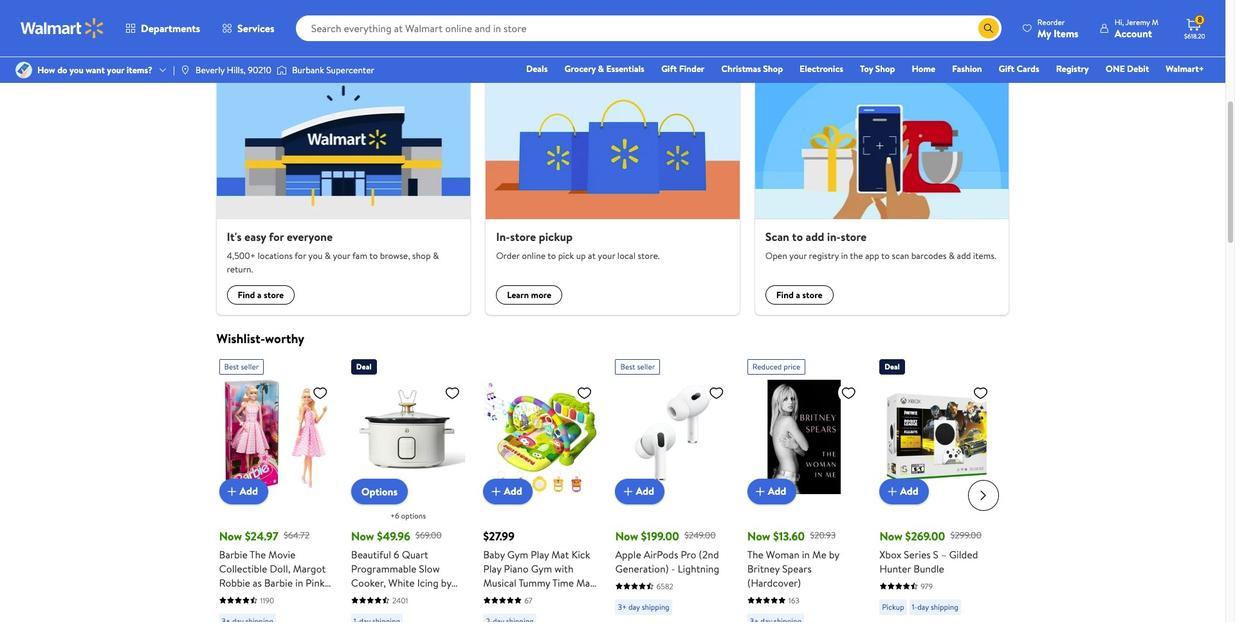 Task type: describe. For each thing, give the bounding box(es) containing it.
gingham
[[219, 590, 259, 604]]

your inside "in-store pickup order online to pick up at your local store."
[[598, 250, 615, 263]]

christmas shop link
[[715, 62, 789, 76]]

margot
[[293, 562, 326, 576]]

now $24.97 $64.72 barbie the movie collectible doll, margot robbie as barbie in pink gingham dress
[[219, 528, 326, 604]]

1 horizontal spatial gym
[[531, 562, 552, 576]]

add button for now $269.00
[[879, 479, 929, 505]]

1-day shipping
[[912, 602, 958, 613]]

0 vertical spatial barbie
[[219, 548, 248, 562]]

pickup
[[882, 602, 904, 613]]

scan to add in-store list item
[[747, 77, 1017, 315]]

beverly
[[195, 64, 225, 77]]

0 vertical spatial you
[[69, 64, 84, 77]]

find a store for to
[[776, 289, 822, 302]]

reorder
[[1037, 16, 1065, 27]]

how do you want your items?
[[37, 64, 152, 77]]

m
[[1152, 16, 1158, 27]]

add to favorites list, baby gym play mat kick play piano gym with musical tummy time mat activity center for newborn infants image
[[577, 385, 592, 402]]

want
[[86, 64, 105, 77]]

6582
[[656, 581, 673, 592]]

make
[[237, 50, 267, 67]]

electronics
[[800, 62, 843, 75]]

icing
[[417, 576, 439, 590]]

shipping for 3+ day shipping
[[642, 602, 669, 613]]

baby gym play mat kick play piano gym with musical tummy time mat activity center for newborn infants image
[[483, 380, 597, 494]]

everyone
[[287, 229, 333, 245]]

options
[[361, 485, 398, 499]]

easy inside it's easy for everyone 4,500+ locations for you & your fam to browse, shop & return.
[[244, 229, 266, 245]]

as
[[253, 576, 262, 590]]

deals
[[526, 62, 548, 75]]

pink
[[306, 576, 325, 590]]

979
[[921, 581, 933, 592]]

now $49.96 $69.00 beautiful 6 quart programmable slow cooker, white icing by drew barrymore
[[351, 528, 451, 604]]

now $269.00 $299.00 xbox series s – gilded hunter bundle
[[879, 528, 982, 576]]

store inside scan to add in-store open your registry in the app to scan barcodes & add items.
[[841, 229, 867, 245]]

& inside grocery & essentials link
[[598, 62, 604, 75]]

hunter
[[879, 562, 911, 576]]

generation)
[[615, 562, 669, 576]]

white
[[388, 576, 415, 590]]

locations
[[258, 250, 293, 263]]

now for now $199.00
[[615, 528, 638, 545]]

services
[[237, 21, 274, 35]]

store inside "it's easy for everyone" list item
[[264, 289, 284, 302]]

(hardcover)
[[747, 576, 801, 590]]

apple airpods pro (2nd generation) - lightning image
[[615, 380, 729, 494]]

fam
[[352, 250, 367, 263]]

find a store for easy
[[238, 289, 284, 302]]

the woman in me by britney spears (hardcover) image
[[747, 380, 861, 494]]

$24.97
[[245, 528, 278, 545]]

gilded
[[949, 548, 978, 562]]

product group containing now $49.96
[[351, 355, 465, 623]]

fashion
[[952, 62, 982, 75]]

to inside "in-store pickup order online to pick up at your local store."
[[548, 250, 556, 263]]

seller for $199.00
[[637, 362, 655, 373]]

store down registry
[[802, 289, 822, 302]]

add to favorites list, apple airpods pro (2nd generation) - lightning image
[[709, 385, 724, 402]]

$199.00
[[641, 528, 679, 545]]

burbank supercenter
[[292, 64, 374, 77]]

you inside it's easy for everyone 4,500+ locations for you & your fam to browse, shop & return.
[[308, 250, 323, 263]]

shop for toy shop
[[875, 62, 895, 75]]

to right app
[[881, 250, 890, 263]]

0 vertical spatial mat
[[551, 548, 569, 562]]

1 horizontal spatial mat
[[576, 576, 594, 590]]

xbox series s – gilded hunter bundle image
[[879, 380, 993, 494]]

debit
[[1127, 62, 1149, 75]]

to right scan
[[792, 229, 803, 245]]

services button
[[211, 13, 285, 44]]

next slide for product carousel list image
[[968, 480, 999, 511]]

gift finder link
[[655, 62, 710, 76]]

3+
[[618, 602, 627, 613]]

Search search field
[[296, 15, 1001, 41]]

options
[[401, 510, 426, 521]]

beverly hills, 90210
[[195, 64, 271, 77]]

for inside '$27.99 baby gym play mat kick play piano gym with musical tummy time mat activity center for newborn infants'
[[553, 590, 567, 604]]

slow
[[419, 562, 440, 576]]

wishlist-
[[216, 330, 265, 348]]

store inside "in-store pickup order online to pick up at your local store."
[[510, 229, 536, 245]]

(2nd
[[699, 548, 719, 562]]

christmas
[[721, 62, 761, 75]]

programmable
[[351, 562, 416, 576]]

seller for $24.97
[[241, 362, 259, 373]]

$618.20
[[1184, 32, 1205, 41]]

$27.99 baby gym play mat kick play piano gym with musical tummy time mat activity center for newborn infants
[[483, 528, 594, 619]]

items.
[[973, 250, 996, 263]]

scan
[[765, 229, 789, 245]]

bundle
[[913, 562, 944, 576]]

now for now $269.00
[[879, 528, 902, 545]]

1 horizontal spatial play
[[531, 548, 549, 562]]

more
[[531, 289, 551, 302]]

one
[[1106, 62, 1125, 75]]

0 horizontal spatial play
[[483, 562, 501, 576]]

grocery & essentials link
[[559, 62, 650, 76]]

your right want
[[107, 64, 124, 77]]

do
[[57, 64, 67, 77]]

the
[[850, 250, 863, 263]]

me
[[812, 548, 826, 562]]

in inside now $13.60 $20.93 the woman in me by britney spears (hardcover)
[[802, 548, 810, 562]]

2401
[[392, 595, 408, 606]]

add for now $269.00
[[900, 485, 918, 499]]

app
[[865, 250, 879, 263]]

add to favorites list, beautiful 6 quart programmable slow cooker, white icing by drew barrymore image
[[445, 385, 460, 402]]

6
[[394, 548, 399, 562]]

a for to
[[796, 289, 800, 302]]

registry link
[[1050, 62, 1095, 76]]

musical
[[483, 576, 516, 590]]

find for it's
[[238, 289, 255, 302]]

in-store pickup list item
[[478, 77, 747, 315]]

 image for how
[[15, 62, 32, 78]]

shop
[[412, 250, 431, 263]]

& down "everyone"
[[325, 250, 331, 263]]

the inside now $24.97 $64.72 barbie the movie collectible doll, margot robbie as barbie in pink gingham dress
[[250, 548, 266, 562]]

$13.60
[[773, 528, 805, 545]]

we
[[216, 50, 234, 67]]

& right shop
[[433, 250, 439, 263]]

cards
[[1017, 62, 1039, 75]]

online
[[522, 250, 546, 263]]

product group containing now $24.97
[[219, 355, 333, 623]]

jeremy
[[1126, 16, 1150, 27]]

in-
[[496, 229, 510, 245]]

1-
[[912, 602, 917, 613]]

gift for gift cards
[[999, 62, 1014, 75]]

store.
[[638, 250, 660, 263]]

reorder my items
[[1037, 16, 1079, 40]]

open
[[765, 250, 787, 263]]

wishlist-worthy
[[216, 330, 304, 348]]



Task type: vqa. For each thing, say whether or not it's contained in the screenshot.
"BURBANK"
yes



Task type: locate. For each thing, give the bounding box(es) containing it.
0 vertical spatial by
[[829, 548, 839, 562]]

& right grocery
[[598, 62, 604, 75]]

1 gift from the left
[[661, 62, 677, 75]]

now up apple
[[615, 528, 638, 545]]

0 horizontal spatial seller
[[241, 362, 259, 373]]

your inside scan to add in-store open your registry in the app to scan barcodes & add items.
[[789, 250, 807, 263]]

play left the "piano"
[[483, 562, 501, 576]]

gift left the cards
[[999, 62, 1014, 75]]

walmart+ link
[[1160, 62, 1210, 76]]

gift
[[661, 62, 677, 75], [999, 62, 1014, 75]]

add button up $27.99
[[483, 479, 532, 505]]

add left items.
[[957, 250, 971, 263]]

5 now from the left
[[879, 528, 902, 545]]

you down "everyone"
[[308, 250, 323, 263]]

1 horizontal spatial you
[[308, 250, 323, 263]]

now for now $13.60
[[747, 528, 770, 545]]

find down open
[[776, 289, 794, 302]]

0 horizontal spatial deal
[[356, 362, 371, 373]]

your
[[107, 64, 124, 77], [333, 250, 350, 263], [598, 250, 615, 263], [789, 250, 807, 263]]

1 best seller from the left
[[224, 362, 259, 373]]

0 horizontal spatial the
[[250, 548, 266, 562]]

1 horizontal spatial gift
[[999, 62, 1014, 75]]

0 horizontal spatial gift
[[661, 62, 677, 75]]

hi,
[[1115, 16, 1124, 27]]

add button for now $24.97
[[219, 479, 268, 505]]

1 add button from the left
[[219, 479, 268, 505]]

hi, jeremy m account
[[1115, 16, 1158, 40]]

1 shipping from the left
[[642, 602, 669, 613]]

add for now $13.60
[[768, 485, 786, 499]]

learn more
[[507, 289, 551, 302]]

shipping down 6582
[[642, 602, 669, 613]]

now for now $49.96
[[351, 528, 374, 545]]

store up the the
[[841, 229, 867, 245]]

easy right it's
[[244, 229, 266, 245]]

toy shop
[[860, 62, 895, 75]]

shop inside "link"
[[875, 62, 895, 75]]

0 horizontal spatial barbie
[[219, 548, 248, 562]]

now inside now $199.00 $249.00 apple airpods pro (2nd generation) - lightning
[[615, 528, 638, 545]]

registry
[[1056, 62, 1089, 75]]

2 product group from the left
[[351, 355, 465, 623]]

2 best from the left
[[620, 362, 635, 373]]

1 horizontal spatial easy
[[281, 50, 306, 67]]

return.
[[227, 263, 253, 276]]

-
[[671, 562, 675, 576]]

day right 3+
[[628, 602, 640, 613]]

0 vertical spatial for
[[269, 229, 284, 245]]

shipping for 1-day shipping
[[931, 602, 958, 613]]

find a holiday wish list. shop their picks for the perfect present. let's go! image
[[938, 0, 1009, 34]]

robbie
[[219, 576, 250, 590]]

now up the beautiful
[[351, 528, 374, 545]]

best seller for $199.00
[[620, 362, 655, 373]]

1 horizontal spatial shipping
[[931, 602, 958, 613]]

by inside now $49.96 $69.00 beautiful 6 quart programmable slow cooker, white icing by drew barrymore
[[441, 576, 451, 590]]

essentials
[[606, 62, 644, 75]]

add to favorites list, the woman in me by britney spears (hardcover) image
[[841, 385, 856, 402]]

gift for gift finder
[[661, 62, 677, 75]]

now left $24.97
[[219, 528, 242, 545]]

2 shipping from the left
[[931, 602, 958, 613]]

for down "everyone"
[[295, 250, 306, 263]]

best for now $24.97
[[224, 362, 239, 373]]

1 horizontal spatial best seller
[[620, 362, 655, 373]]

4 add button from the left
[[747, 479, 797, 505]]

4 add to cart image from the left
[[885, 484, 900, 500]]

grocery
[[564, 62, 596, 75]]

find a store inside scan to add in-store list item
[[776, 289, 822, 302]]

2 seller from the left
[[637, 362, 655, 373]]

shop right christmas
[[763, 62, 783, 75]]

 image
[[277, 64, 287, 77]]

play right the "piano"
[[531, 548, 549, 562]]

6 product group from the left
[[879, 355, 993, 623]]

1 seller from the left
[[241, 362, 259, 373]]

day down 979
[[917, 602, 929, 613]]

your inside it's easy for everyone 4,500+ locations for you & your fam to browse, shop & return.
[[333, 250, 350, 263]]

1 product group from the left
[[219, 355, 333, 623]]

0 horizontal spatial a
[[257, 289, 262, 302]]

add button up the $13.60 in the bottom of the page
[[747, 479, 797, 505]]

1 vertical spatial easy
[[244, 229, 266, 245]]

scan to add in-store open your registry in the app to scan barcodes & add items.
[[765, 229, 996, 263]]

with
[[554, 562, 573, 576]]

easy right it
[[281, 50, 306, 67]]

store down the locations
[[264, 289, 284, 302]]

add up $24.97
[[240, 485, 258, 499]]

product group
[[219, 355, 333, 623], [351, 355, 465, 623], [483, 355, 597, 623], [615, 355, 729, 623], [747, 355, 861, 623], [879, 355, 993, 623]]

find
[[238, 289, 255, 302], [776, 289, 794, 302]]

1 vertical spatial in
[[802, 548, 810, 562]]

to left the pick
[[548, 250, 556, 263]]

0 horizontal spatial by
[[441, 576, 451, 590]]

add button up $24.97
[[219, 479, 268, 505]]

add to cart image for now $24.97
[[224, 484, 240, 500]]

you right do
[[69, 64, 84, 77]]

shop for christmas shop
[[763, 62, 783, 75]]

1 best from the left
[[224, 362, 239, 373]]

4 product group from the left
[[615, 355, 729, 623]]

gift finder
[[661, 62, 705, 75]]

1 vertical spatial by
[[441, 576, 451, 590]]

barbie up 1190
[[264, 576, 293, 590]]

1 horizontal spatial seller
[[637, 362, 655, 373]]

1 vertical spatial add
[[957, 250, 971, 263]]

beautiful
[[351, 548, 391, 562]]

add button up $269.00
[[879, 479, 929, 505]]

Walmart Site-Wide search field
[[296, 15, 1001, 41]]

doll,
[[270, 562, 290, 576]]

add up "$199.00"
[[636, 485, 654, 499]]

5 product group from the left
[[747, 355, 861, 623]]

gym right baby
[[507, 548, 528, 562]]

now inside now $13.60 $20.93 the woman in me by britney spears (hardcover)
[[747, 528, 770, 545]]

walmart+
[[1166, 62, 1204, 75]]

1 horizontal spatial for
[[295, 250, 306, 263]]

deal
[[356, 362, 371, 373], [885, 362, 900, 373]]

for
[[269, 229, 284, 245], [295, 250, 306, 263], [553, 590, 567, 604]]

1 horizontal spatial find a store
[[776, 289, 822, 302]]

tummy
[[519, 576, 550, 590]]

1 find from the left
[[238, 289, 255, 302]]

barbie up robbie
[[219, 548, 248, 562]]

0 vertical spatial easy
[[281, 50, 306, 67]]

in inside now $24.97 $64.72 barbie the movie collectible doll, margot robbie as barbie in pink gingham dress
[[295, 576, 303, 590]]

you
[[69, 64, 84, 77], [308, 250, 323, 263]]

3 add to cart image from the left
[[752, 484, 768, 500]]

deal for now $269.00
[[885, 362, 900, 373]]

+6 options
[[390, 510, 426, 521]]

1 horizontal spatial day
[[917, 602, 929, 613]]

2 add to cart image from the left
[[488, 484, 504, 500]]

s
[[933, 548, 939, 562]]

to right fam
[[369, 250, 378, 263]]

3+ day shipping
[[618, 602, 669, 613]]

britney
[[747, 562, 780, 576]]

in-store pickup order online to pick up at your local store.
[[496, 229, 660, 263]]

find down return.
[[238, 289, 255, 302]]

2 add button from the left
[[483, 479, 532, 505]]

1 horizontal spatial deal
[[885, 362, 900, 373]]

series
[[904, 548, 931, 562]]

0 vertical spatial add
[[806, 229, 824, 245]]

1 horizontal spatial add
[[957, 250, 971, 263]]

baby
[[483, 548, 505, 562]]

day for 3+
[[628, 602, 640, 613]]

2 best seller from the left
[[620, 362, 655, 373]]

departments
[[141, 21, 200, 35]]

the left woman
[[747, 548, 764, 562]]

0 horizontal spatial add
[[806, 229, 824, 245]]

0 horizontal spatial find
[[238, 289, 255, 302]]

mat left kick
[[551, 548, 569, 562]]

2 find from the left
[[776, 289, 794, 302]]

now inside now $24.97 $64.72 barbie the movie collectible doll, margot robbie as barbie in pink gingham dress
[[219, 528, 242, 545]]

 image right |
[[180, 65, 190, 75]]

in left the the
[[841, 250, 848, 263]]

2 vertical spatial for
[[553, 590, 567, 604]]

find a store down return.
[[238, 289, 284, 302]]

0 horizontal spatial easy
[[244, 229, 266, 245]]

0 horizontal spatial for
[[269, 229, 284, 245]]

3 add from the left
[[636, 485, 654, 499]]

mat right time
[[576, 576, 594, 590]]

in left pink
[[295, 576, 303, 590]]

electronics link
[[794, 62, 849, 76]]

order
[[496, 250, 520, 263]]

now up xbox at the bottom of page
[[879, 528, 902, 545]]

a for easy
[[257, 289, 262, 302]]

burbank
[[292, 64, 324, 77]]

1 horizontal spatial find
[[776, 289, 794, 302]]

fashion link
[[946, 62, 988, 76]]

0 horizontal spatial find a store
[[238, 289, 284, 302]]

67
[[524, 595, 532, 606]]

add button up "$199.00"
[[615, 479, 665, 505]]

1 horizontal spatial shop
[[875, 62, 895, 75]]

piano
[[504, 562, 528, 576]]

1 horizontal spatial a
[[796, 289, 800, 302]]

activity
[[483, 590, 518, 604]]

by inside now $13.60 $20.93 the woman in me by britney spears (hardcover)
[[829, 548, 839, 562]]

2 horizontal spatial in
[[841, 250, 848, 263]]

add for now $24.97
[[240, 485, 258, 499]]

items?
[[127, 64, 152, 77]]

 image left how
[[15, 62, 32, 78]]

add for now $199.00
[[636, 485, 654, 499]]

2 find a store from the left
[[776, 289, 822, 302]]

pro
[[681, 548, 696, 562]]

1 add to cart image from the left
[[224, 484, 240, 500]]

one debit
[[1106, 62, 1149, 75]]

5 add button from the left
[[879, 479, 929, 505]]

1 vertical spatial for
[[295, 250, 306, 263]]

now up woman
[[747, 528, 770, 545]]

1 horizontal spatial barbie
[[264, 576, 293, 590]]

search icon image
[[983, 23, 994, 33]]

0 horizontal spatial mat
[[551, 548, 569, 562]]

a inside "it's easy for everyone" list item
[[257, 289, 262, 302]]

time
[[552, 576, 574, 590]]

$249.00
[[684, 530, 716, 542]]

1 horizontal spatial best
[[620, 362, 635, 373]]

0 horizontal spatial best seller
[[224, 362, 259, 373]]

store up online
[[510, 229, 536, 245]]

woman
[[766, 548, 799, 562]]

2 day from the left
[[917, 602, 929, 613]]

1 the from the left
[[250, 548, 266, 562]]

8
[[1198, 14, 1202, 25]]

for right center
[[553, 590, 567, 604]]

add left in-
[[806, 229, 824, 245]]

how
[[37, 64, 55, 77]]

0 horizontal spatial gym
[[507, 548, 528, 562]]

day for 1-
[[917, 602, 929, 613]]

 image
[[15, 62, 32, 78], [180, 65, 190, 75]]

0 horizontal spatial in
[[295, 576, 303, 590]]

your right the at
[[598, 250, 615, 263]]

1 find a store from the left
[[238, 289, 284, 302]]

find a store down open
[[776, 289, 822, 302]]

shop right toy
[[875, 62, 895, 75]]

seller
[[241, 362, 259, 373], [637, 362, 655, 373]]

now $13.60 $20.93 the woman in me by britney spears (hardcover)
[[747, 528, 839, 590]]

2 horizontal spatial for
[[553, 590, 567, 604]]

1 horizontal spatial  image
[[180, 65, 190, 75]]

to inside it's easy for everyone 4,500+ locations for you & your fam to browse, shop & return.
[[369, 250, 378, 263]]

1 vertical spatial barbie
[[264, 576, 293, 590]]

find inside "it's easy for everyone" list item
[[238, 289, 255, 302]]

add button for now $199.00
[[615, 479, 665, 505]]

add to cart image for now $13.60
[[752, 484, 768, 500]]

2 now from the left
[[351, 528, 374, 545]]

now inside now $269.00 $299.00 xbox series s – gilded hunter bundle
[[879, 528, 902, 545]]

toy
[[860, 62, 873, 75]]

deal for now $49.96
[[356, 362, 371, 373]]

1 shop from the left
[[763, 62, 783, 75]]

kick
[[572, 548, 590, 562]]

add to favorites list, xbox series s – gilded hunter bundle image
[[973, 385, 988, 402]]

add to favorites list, barbie the movie collectible doll, margot robbie as barbie in pink gingham dress image
[[313, 385, 328, 402]]

0 horizontal spatial you
[[69, 64, 84, 77]]

best for now $199.00
[[620, 362, 635, 373]]

at
[[588, 250, 596, 263]]

1 add from the left
[[240, 485, 258, 499]]

1 horizontal spatial by
[[829, 548, 839, 562]]

2 a from the left
[[796, 289, 800, 302]]

0 horizontal spatial  image
[[15, 62, 32, 78]]

by right me
[[829, 548, 839, 562]]

add up the $13.60 in the bottom of the page
[[768, 485, 786, 499]]

gift left finder in the right top of the page
[[661, 62, 677, 75]]

registry
[[809, 250, 839, 263]]

christmas shop
[[721, 62, 783, 75]]

store
[[510, 229, 536, 245], [841, 229, 867, 245], [264, 289, 284, 302], [802, 289, 822, 302]]

3 product group from the left
[[483, 355, 597, 623]]

one debit link
[[1100, 62, 1155, 76]]

0 horizontal spatial best
[[224, 362, 239, 373]]

 image for beverly
[[180, 65, 190, 75]]

4 now from the left
[[747, 528, 770, 545]]

find a store inside "it's easy for everyone" list item
[[238, 289, 284, 302]]

the down $24.97
[[250, 548, 266, 562]]

a inside scan to add in-store list item
[[796, 289, 800, 302]]

list containing it's easy for everyone
[[209, 77, 1017, 315]]

best
[[224, 362, 239, 373], [620, 362, 635, 373]]

beautiful 6 quart programmable slow cooker, white icing by drew barrymore image
[[351, 380, 465, 494]]

options link
[[351, 479, 408, 505]]

add to cart image for now $269.00
[[885, 484, 900, 500]]

4 add from the left
[[768, 485, 786, 499]]

3 add button from the left
[[615, 479, 665, 505]]

2 deal from the left
[[885, 362, 900, 373]]

shipping down 979
[[931, 602, 958, 613]]

1 vertical spatial you
[[308, 250, 323, 263]]

0 horizontal spatial day
[[628, 602, 640, 613]]

add to cart image
[[224, 484, 240, 500], [488, 484, 504, 500], [752, 484, 768, 500], [885, 484, 900, 500]]

supercenter
[[326, 64, 374, 77]]

1 vertical spatial mat
[[576, 576, 594, 590]]

apple
[[615, 548, 641, 562]]

1 deal from the left
[[356, 362, 371, 373]]

the
[[250, 548, 266, 562], [747, 548, 764, 562]]

drew
[[351, 590, 375, 604]]

2 vertical spatial in
[[295, 576, 303, 590]]

best seller for $24.97
[[224, 362, 259, 373]]

$269.00
[[905, 528, 945, 545]]

2 shop from the left
[[875, 62, 895, 75]]

now inside now $49.96 $69.00 beautiful 6 quart programmable slow cooker, white icing by drew barrymore
[[351, 528, 374, 545]]

|
[[173, 64, 175, 77]]

barbie the movie collectible doll, margot robbie as barbie in pink gingham dress image
[[219, 380, 333, 494]]

in left me
[[802, 548, 810, 562]]

gym left with
[[531, 562, 552, 576]]

in inside scan to add in-store open your registry in the app to scan barcodes & add items.
[[841, 250, 848, 263]]

your right open
[[789, 250, 807, 263]]

0 vertical spatial in
[[841, 250, 848, 263]]

now for now $24.97
[[219, 528, 242, 545]]

4,500+
[[227, 250, 255, 263]]

product group containing now $269.00
[[879, 355, 993, 623]]

0 horizontal spatial shipping
[[642, 602, 669, 613]]

by right icing
[[441, 576, 451, 590]]

product group containing now $199.00
[[615, 355, 729, 623]]

your left fam
[[333, 250, 350, 263]]

5 add from the left
[[900, 485, 918, 499]]

+6
[[390, 510, 399, 521]]

home
[[912, 62, 935, 75]]

center
[[520, 590, 551, 604]]

for up the locations
[[269, 229, 284, 245]]

worthy
[[265, 330, 304, 348]]

2 the from the left
[[747, 548, 764, 562]]

learn
[[507, 289, 529, 302]]

1 day from the left
[[628, 602, 640, 613]]

3 now from the left
[[615, 528, 638, 545]]

list
[[209, 77, 1017, 315]]

best seller
[[224, 362, 259, 373], [620, 362, 655, 373]]

product group containing $27.99
[[483, 355, 597, 623]]

easy
[[281, 50, 306, 67], [244, 229, 266, 245]]

find for scan
[[776, 289, 794, 302]]

1 horizontal spatial in
[[802, 548, 810, 562]]

the inside now $13.60 $20.93 the woman in me by britney spears (hardcover)
[[747, 548, 764, 562]]

1 now from the left
[[219, 528, 242, 545]]

quart
[[402, 548, 428, 562]]

& inside scan to add in-store open your registry in the app to scan barcodes & add items.
[[949, 250, 955, 263]]

add to cart image
[[620, 484, 636, 500]]

it's easy for everyone list item
[[209, 77, 478, 315]]

add up $269.00
[[900, 485, 918, 499]]

& right barcodes
[[949, 250, 955, 263]]

1 a from the left
[[257, 289, 262, 302]]

find inside scan to add in-store list item
[[776, 289, 794, 302]]

add button for now $13.60
[[747, 479, 797, 505]]

walmart image
[[21, 18, 104, 39]]

product group containing now $13.60
[[747, 355, 861, 623]]

2 gift from the left
[[999, 62, 1014, 75]]

1 horizontal spatial the
[[747, 548, 764, 562]]

barbie
[[219, 548, 248, 562], [264, 576, 293, 590]]

2 add from the left
[[504, 485, 522, 499]]

add up $27.99
[[504, 485, 522, 499]]

0 horizontal spatial shop
[[763, 62, 783, 75]]

in-
[[827, 229, 841, 245]]

in
[[841, 250, 848, 263], [802, 548, 810, 562], [295, 576, 303, 590]]



